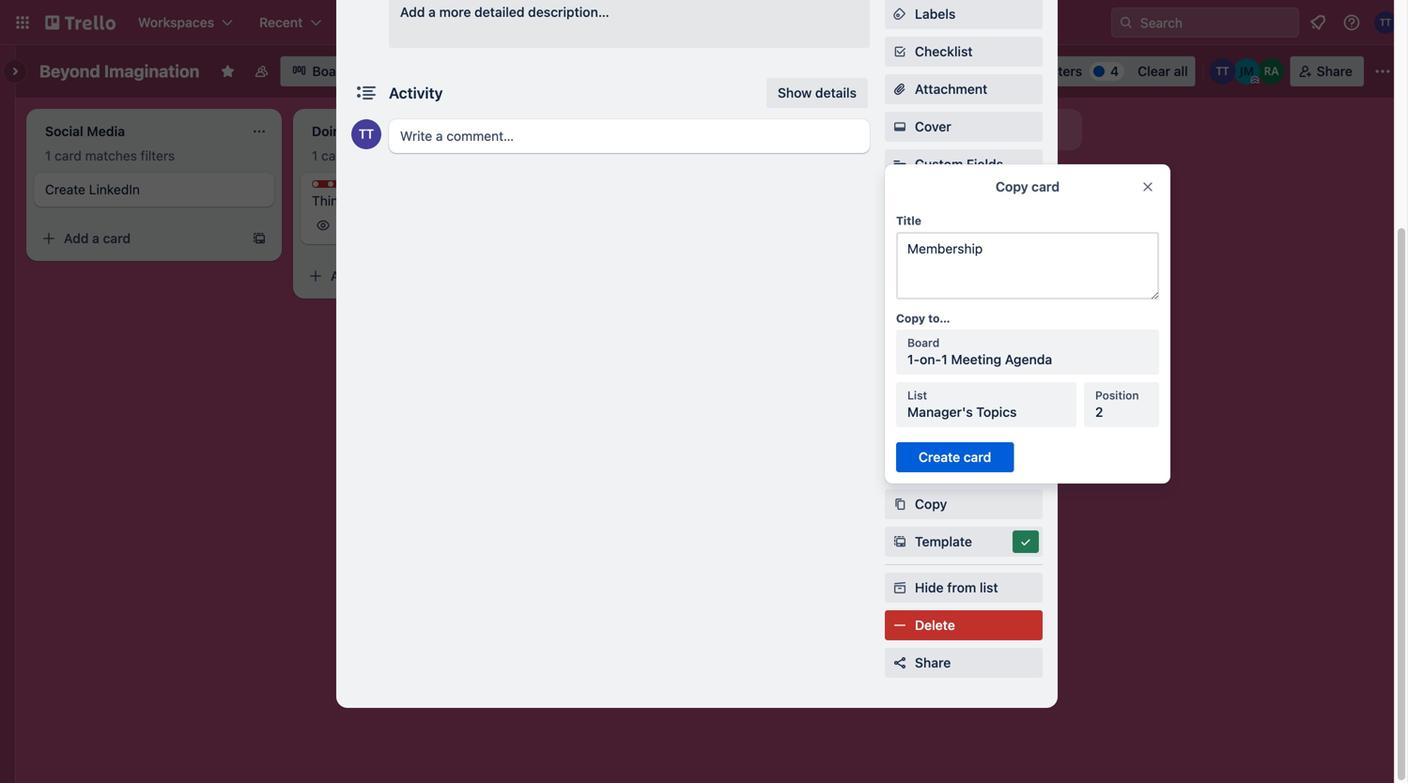 Task type: vqa. For each thing, say whether or not it's contained in the screenshot.
ruby anderson (rubyanderson7) icon
yes



Task type: describe. For each thing, give the bounding box(es) containing it.
create from template… image
[[252, 231, 267, 246]]

copy link
[[885, 489, 1043, 520]]

from
[[947, 580, 976, 596]]

card down thinking link
[[370, 268, 397, 284]]

topics
[[976, 404, 1017, 420]]

sm image for copy
[[891, 495, 909, 514]]

show
[[778, 85, 812, 101]]

attachment button
[[885, 74, 1043, 104]]

jotform
[[915, 232, 967, 247]]

sm image for labels
[[891, 5, 909, 23]]

copy card
[[996, 179, 1060, 194]]

ups
[[924, 205, 946, 218]]

1 horizontal spatial 1
[[312, 148, 318, 163]]

board for board
[[312, 63, 349, 79]]

sm image for checklist
[[891, 42, 909, 61]]

sm image for hide from list
[[891, 579, 909, 597]]

0 horizontal spatial 1
[[45, 148, 51, 163]]

0 horizontal spatial terry turtle (terryturtle) image
[[351, 119, 381, 149]]

description…
[[528, 4, 609, 20]]

template
[[915, 534, 972, 550]]

delete
[[915, 618, 955, 633]]

add for add another list button
[[861, 122, 885, 137]]

checklist
[[915, 44, 973, 59]]

add another list
[[861, 122, 959, 137]]

show details
[[778, 85, 857, 101]]

cover
[[915, 119, 951, 134]]

imagination
[[104, 61, 200, 81]]

meeting
[[951, 352, 1002, 367]]

4
[[1111, 63, 1119, 79]]

1 matches from the left
[[85, 148, 137, 163]]

attachment
[[915, 81, 988, 97]]

back to home image
[[45, 8, 116, 38]]

position
[[1095, 389, 1139, 402]]

checklist link
[[885, 37, 1043, 67]]

add a card for topmost add a card button
[[64, 231, 131, 246]]

share for the left the 'share' button
[[915, 655, 951, 671]]

2 vertical spatial copy
[[915, 496, 947, 512]]

hide from list
[[915, 580, 998, 596]]

card up create linkedin in the top of the page
[[55, 148, 82, 163]]

beyond
[[39, 61, 100, 81]]

1 horizontal spatial share button
[[1291, 56, 1364, 86]]

detailed
[[475, 4, 525, 20]]

show details link
[[766, 78, 868, 108]]

card down linkedin
[[103, 231, 131, 246]]

1 inside board 1-on-1 meeting agenda
[[941, 352, 948, 367]]

search image
[[1119, 15, 1134, 30]]

1 filters from the left
[[141, 148, 175, 163]]

create for create
[[556, 15, 598, 30]]

clear all
[[1138, 63, 1188, 79]]

jeremy miller (jeremymiller198) image
[[1234, 58, 1260, 85]]

custom
[[915, 156, 963, 172]]

0 vertical spatial add a card button
[[34, 224, 244, 254]]

board 1-on-1 meeting agenda
[[908, 336, 1052, 367]]

social media
[[915, 346, 994, 362]]

move
[[915, 459, 948, 474]]

move link
[[885, 452, 1043, 482]]

activity
[[389, 84, 443, 102]]

filters
[[1044, 63, 1082, 79]]

create button
[[545, 8, 609, 38]]

create for create linkedin
[[45, 182, 85, 197]]

sm image for template
[[891, 533, 909, 551]]

1-
[[908, 352, 920, 367]]

copy to…
[[896, 312, 950, 325]]

to…
[[928, 312, 950, 325]]

social media button
[[885, 339, 1043, 369]]

social
[[915, 346, 953, 362]]

3 filters from the left
[[669, 148, 703, 163]]

automation
[[885, 318, 949, 331]]

0 horizontal spatial share button
[[885, 648, 1043, 678]]

Board name text field
[[30, 56, 209, 86]]

1 1 card matches filters from the left
[[45, 148, 175, 163]]

power-
[[885, 205, 924, 218]]

power ups image
[[956, 64, 971, 79]]

add down thinking
[[331, 268, 356, 284]]

card up color: bold red, title: "thoughts" element
[[321, 148, 348, 163]]

more
[[439, 4, 471, 20]]

add another list button
[[827, 109, 1082, 150]]

automation image
[[982, 56, 1008, 83]]

add button button
[[885, 377, 1043, 407]]

1 horizontal spatial add a card button
[[301, 261, 511, 291]]

agenda
[[1005, 352, 1052, 367]]

thoughts thinking
[[312, 181, 382, 209]]

sm image for cover
[[891, 117, 909, 136]]

color: bold red, title: "thoughts" element
[[312, 180, 382, 194]]

2 inside 'position 2'
[[1095, 404, 1103, 420]]

button
[[943, 384, 984, 399]]

open information menu image
[[1342, 13, 1361, 32]]

2 horizontal spatial a
[[428, 4, 436, 20]]

add a more detailed description…
[[400, 4, 609, 20]]

Search field
[[1134, 8, 1298, 37]]

beyond imagination
[[39, 61, 200, 81]]

thinking link
[[312, 192, 530, 210]]



Task type: locate. For each thing, give the bounding box(es) containing it.
1 horizontal spatial board
[[908, 336, 940, 349]]

0 vertical spatial sm image
[[891, 42, 909, 61]]

1 vertical spatial sm image
[[891, 117, 909, 136]]

filters
[[141, 148, 175, 163], [407, 148, 442, 163], [669, 148, 703, 163]]

terry turtle (terryturtle) image up thoughts
[[351, 119, 381, 149]]

card up membership text box on the right top of the page
[[1032, 179, 1060, 194]]

1 horizontal spatial matches
[[352, 148, 404, 163]]

list for add another list
[[940, 122, 959, 137]]

0 vertical spatial add a card
[[64, 231, 131, 246]]

None submit
[[896, 442, 1014, 473]]

sm image inside labels 'link'
[[891, 5, 909, 23]]

sm image inside move link
[[891, 458, 909, 476]]

sm image left template at the right bottom of page
[[891, 533, 909, 551]]

1 sm image from the top
[[891, 42, 909, 61]]

0 horizontal spatial share
[[915, 655, 951, 671]]

1 vertical spatial a
[[92, 231, 99, 246]]

2 left cards
[[579, 148, 587, 163]]

1 horizontal spatial add a card
[[331, 268, 397, 284]]

another
[[889, 122, 937, 137]]

1 card matches filters up linkedin
[[45, 148, 175, 163]]

0 horizontal spatial filters
[[141, 148, 175, 163]]

thinking
[[312, 193, 364, 209]]

Write a comment text field
[[389, 119, 870, 153]]

custom fields
[[915, 156, 1003, 172]]

1 vertical spatial add a card button
[[301, 261, 511, 291]]

0 notifications image
[[1307, 11, 1329, 34]]

0 horizontal spatial board
[[312, 63, 349, 79]]

sm image left cover
[[891, 117, 909, 136]]

1 vertical spatial create
[[45, 182, 85, 197]]

copy down fields
[[996, 179, 1028, 194]]

board right workspace visible icon
[[312, 63, 349, 79]]

share left show menu icon
[[1317, 63, 1353, 79]]

0 vertical spatial share button
[[1291, 56, 1364, 86]]

add for add a more detailed description… link
[[400, 4, 425, 20]]

create linkedin link
[[45, 180, 263, 199]]

card
[[55, 148, 82, 163], [321, 148, 348, 163], [1032, 179, 1060, 194], [103, 231, 131, 246], [370, 268, 397, 284]]

3 sm image from the top
[[891, 458, 909, 476]]

workspace visible image
[[254, 64, 269, 79]]

copy left to…
[[896, 312, 925, 325]]

sm image down actions
[[891, 495, 909, 514]]

1 horizontal spatial create
[[556, 15, 598, 30]]

sm image
[[891, 42, 909, 61], [891, 117, 909, 136], [891, 458, 909, 476]]

1 horizontal spatial a
[[359, 268, 366, 284]]

filters up thinking link
[[407, 148, 442, 163]]

0 vertical spatial a
[[428, 4, 436, 20]]

create inside button
[[556, 15, 598, 30]]

1 vertical spatial share button
[[885, 648, 1043, 678]]

hide from list link
[[885, 573, 1043, 603]]

copy down move
[[915, 496, 947, 512]]

copy
[[996, 179, 1028, 194], [896, 312, 925, 325], [915, 496, 947, 512]]

1
[[45, 148, 51, 163], [312, 148, 318, 163], [941, 352, 948, 367]]

list up custom fields
[[940, 122, 959, 137]]

add up manager's
[[915, 384, 940, 399]]

1 card matches filters
[[45, 148, 175, 163], [312, 148, 442, 163]]

cover link
[[885, 112, 1043, 142]]

show menu image
[[1373, 62, 1392, 81]]

sm image for delete
[[891, 616, 909, 635]]

star or unstar board image
[[220, 64, 235, 79]]

board inside board 1-on-1 meeting agenda
[[908, 336, 940, 349]]

sm image inside cover link
[[891, 117, 909, 136]]

0 horizontal spatial 1 card matches filters
[[45, 148, 175, 163]]

0 horizontal spatial add a card button
[[34, 224, 244, 254]]

add
[[400, 4, 425, 20], [861, 122, 885, 137], [64, 231, 89, 246], [331, 268, 356, 284], [915, 384, 940, 399]]

0 horizontal spatial create
[[45, 182, 85, 197]]

board link
[[280, 56, 360, 86]]

0 vertical spatial copy
[[996, 179, 1028, 194]]

1 vertical spatial board
[[908, 336, 940, 349]]

thoughts
[[331, 181, 382, 194]]

1 vertical spatial add a card
[[331, 268, 397, 284]]

title
[[896, 214, 922, 227]]

clear all button
[[1130, 56, 1196, 86]]

sm image down copy link
[[1016, 533, 1035, 551]]

2
[[579, 148, 587, 163], [1095, 404, 1103, 420]]

labels link
[[885, 0, 1043, 29]]

create left linkedin
[[45, 182, 85, 197]]

share button
[[1291, 56, 1364, 86], [885, 648, 1043, 678]]

matches up thoughts
[[352, 148, 404, 163]]

2 filters from the left
[[407, 148, 442, 163]]

actions
[[885, 432, 927, 445]]

list right 'from'
[[980, 580, 998, 596]]

2 cards match filters
[[579, 148, 703, 163]]

add a card button
[[34, 224, 244, 254], [301, 261, 511, 291]]

a for topmost add a card button
[[92, 231, 99, 246]]

share down delete
[[915, 655, 951, 671]]

matches
[[85, 148, 137, 163], [352, 148, 404, 163]]

on-
[[920, 352, 941, 367]]

list
[[940, 122, 959, 137], [980, 580, 998, 596]]

0 vertical spatial share
[[1317, 63, 1353, 79]]

1 horizontal spatial terry turtle (terryturtle) image
[[1210, 58, 1236, 85]]

cards
[[590, 148, 624, 163]]

Membership text field
[[896, 232, 1159, 300]]

1 left media
[[941, 352, 948, 367]]

create
[[556, 15, 598, 30], [45, 182, 85, 197]]

filters up create linkedin link
[[141, 148, 175, 163]]

board for board 1-on-1 meeting agenda
[[908, 336, 940, 349]]

a
[[428, 4, 436, 20], [92, 231, 99, 246], [359, 268, 366, 284]]

1 horizontal spatial share
[[1317, 63, 1353, 79]]

sm image left delete
[[891, 616, 909, 635]]

1 vertical spatial share
[[915, 655, 951, 671]]

template button
[[885, 527, 1043, 557]]

terry turtle (terryturtle) image
[[1374, 11, 1397, 34]]

primary element
[[0, 0, 1408, 45]]

media
[[956, 346, 994, 362]]

2 1 card matches filters from the left
[[312, 148, 442, 163]]

1 horizontal spatial list
[[980, 580, 998, 596]]

1 horizontal spatial 1 card matches filters
[[312, 148, 442, 163]]

share
[[1317, 63, 1353, 79], [915, 655, 951, 671]]

a down create linkedin in the top of the page
[[92, 231, 99, 246]]

sm image inside the hide from list link
[[891, 579, 909, 597]]

1 horizontal spatial 2
[[1095, 404, 1103, 420]]

match
[[627, 148, 665, 163]]

2 horizontal spatial filters
[[669, 148, 703, 163]]

add for add button button at the right
[[915, 384, 940, 399]]

0 horizontal spatial 2
[[579, 148, 587, 163]]

board up on-
[[908, 336, 940, 349]]

add a card
[[64, 231, 131, 246], [331, 268, 397, 284]]

terry turtle (terryturtle) image right all
[[1210, 58, 1236, 85]]

add a more detailed description… link
[[389, 0, 870, 48]]

1 horizontal spatial filters
[[407, 148, 442, 163]]

ruby anderson (rubyanderson7) image
[[1259, 58, 1285, 85]]

0 horizontal spatial matches
[[85, 148, 137, 163]]

add left more
[[400, 4, 425, 20]]

2 down "position"
[[1095, 404, 1103, 420]]

board
[[312, 63, 349, 79], [908, 336, 940, 349]]

fields
[[967, 156, 1003, 172]]

add a card for add a card button to the right
[[331, 268, 397, 284]]

list
[[908, 389, 927, 402]]

add a card down thinking
[[331, 268, 397, 284]]

sm image inside delete link
[[891, 616, 909, 635]]

a left more
[[428, 4, 436, 20]]

sm image inside checklist link
[[891, 42, 909, 61]]

add left another
[[861, 122, 885, 137]]

copy for copy card
[[996, 179, 1028, 194]]

create linkedin
[[45, 182, 140, 197]]

delete link
[[885, 611, 1043, 641]]

terry turtle (terryturtle) image
[[1210, 58, 1236, 85], [351, 119, 381, 149]]

add a card down create linkedin in the top of the page
[[64, 231, 131, 246]]

sm image
[[891, 5, 909, 23], [891, 495, 909, 514], [891, 533, 909, 551], [1016, 533, 1035, 551], [891, 579, 909, 597], [891, 616, 909, 635]]

1 vertical spatial 2
[[1095, 404, 1103, 420]]

0 vertical spatial list
[[940, 122, 959, 137]]

sm image left labels
[[891, 5, 909, 23]]

1 up create linkedin in the top of the page
[[45, 148, 51, 163]]

share button down 0 notifications icon
[[1291, 56, 1364, 86]]

a for add a card button to the right
[[359, 268, 366, 284]]

add inside add another list button
[[861, 122, 885, 137]]

list for hide from list
[[980, 580, 998, 596]]

1 vertical spatial terry turtle (terryturtle) image
[[351, 119, 381, 149]]

filters right match
[[669, 148, 703, 163]]

add inside add a more detailed description… link
[[400, 4, 425, 20]]

0 horizontal spatial list
[[940, 122, 959, 137]]

0 vertical spatial terry turtle (terryturtle) image
[[1210, 58, 1236, 85]]

0 horizontal spatial a
[[92, 231, 99, 246]]

hide
[[915, 580, 944, 596]]

a down thinking
[[359, 268, 366, 284]]

2 horizontal spatial 1
[[941, 352, 948, 367]]

clear
[[1138, 63, 1171, 79]]

0 vertical spatial create
[[556, 15, 598, 30]]

linkedin
[[89, 182, 140, 197]]

1 vertical spatial list
[[980, 580, 998, 596]]

power-ups
[[885, 205, 946, 218]]

position 2
[[1095, 389, 1139, 420]]

add button
[[915, 384, 984, 399]]

sm image down actions
[[891, 458, 909, 476]]

share for the rightmost the 'share' button
[[1317, 63, 1353, 79]]

create right detailed
[[556, 15, 598, 30]]

add a card button down create linkedin link
[[34, 224, 244, 254]]

0 horizontal spatial add a card
[[64, 231, 131, 246]]

list manager's topics
[[908, 389, 1017, 420]]

add down create linkedin in the top of the page
[[64, 231, 89, 246]]

copy for copy to…
[[896, 312, 925, 325]]

custom fields button
[[885, 155, 1043, 174]]

matches up linkedin
[[85, 148, 137, 163]]

labels
[[915, 6, 956, 22]]

sm image left hide at right bottom
[[891, 579, 909, 597]]

details
[[815, 85, 857, 101]]

2 sm image from the top
[[891, 117, 909, 136]]

1 up color: bold red, title: "thoughts" element
[[312, 148, 318, 163]]

0 vertical spatial board
[[312, 63, 349, 79]]

sm image left checklist
[[891, 42, 909, 61]]

1 card matches filters up thoughts
[[312, 148, 442, 163]]

share button down delete link
[[885, 648, 1043, 678]]

2 vertical spatial sm image
[[891, 458, 909, 476]]

add inside add button button
[[915, 384, 940, 399]]

1 vertical spatial copy
[[896, 312, 925, 325]]

2 vertical spatial a
[[359, 268, 366, 284]]

add a card button down thinking link
[[301, 261, 511, 291]]

sm image inside copy link
[[891, 495, 909, 514]]

sm image for move
[[891, 458, 909, 476]]

list inside button
[[940, 122, 959, 137]]

0 vertical spatial 2
[[579, 148, 587, 163]]

all
[[1174, 63, 1188, 79]]

manager's
[[908, 404, 973, 420]]

2 matches from the left
[[352, 148, 404, 163]]



